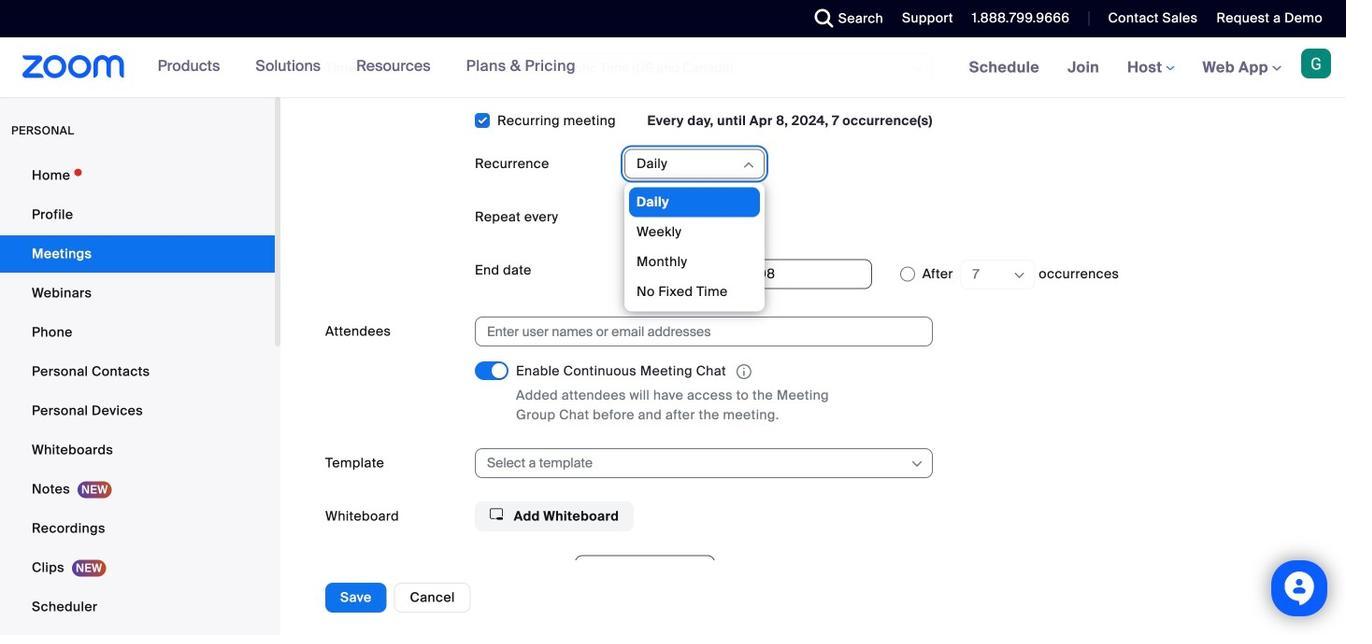 Task type: locate. For each thing, give the bounding box(es) containing it.
Date Picker text field
[[667, 260, 872, 289]]

banner
[[0, 37, 1347, 99]]

add whiteboard image
[[490, 508, 503, 522]]

option group
[[625, 256, 1302, 294]]

learn more about enable continuous meeting chat image
[[731, 364, 757, 381]]

application
[[516, 362, 872, 383]]

Persistent Chat, enter email address,Enter user names or email addresses text field
[[487, 318, 904, 346]]

personal menu menu
[[0, 157, 275, 636]]

list box
[[629, 188, 760, 307]]

group
[[475, 556, 1302, 636]]

hide options image
[[742, 158, 757, 173]]



Task type: describe. For each thing, give the bounding box(es) containing it.
select meeting template text field
[[487, 450, 909, 478]]

product information navigation
[[144, 37, 590, 97]]

meetings navigation
[[955, 37, 1347, 99]]

zoom logo image
[[22, 55, 125, 79]]

profile picture image
[[1302, 49, 1332, 79]]



Task type: vqa. For each thing, say whether or not it's contained in the screenshot.
product information navigation
yes



